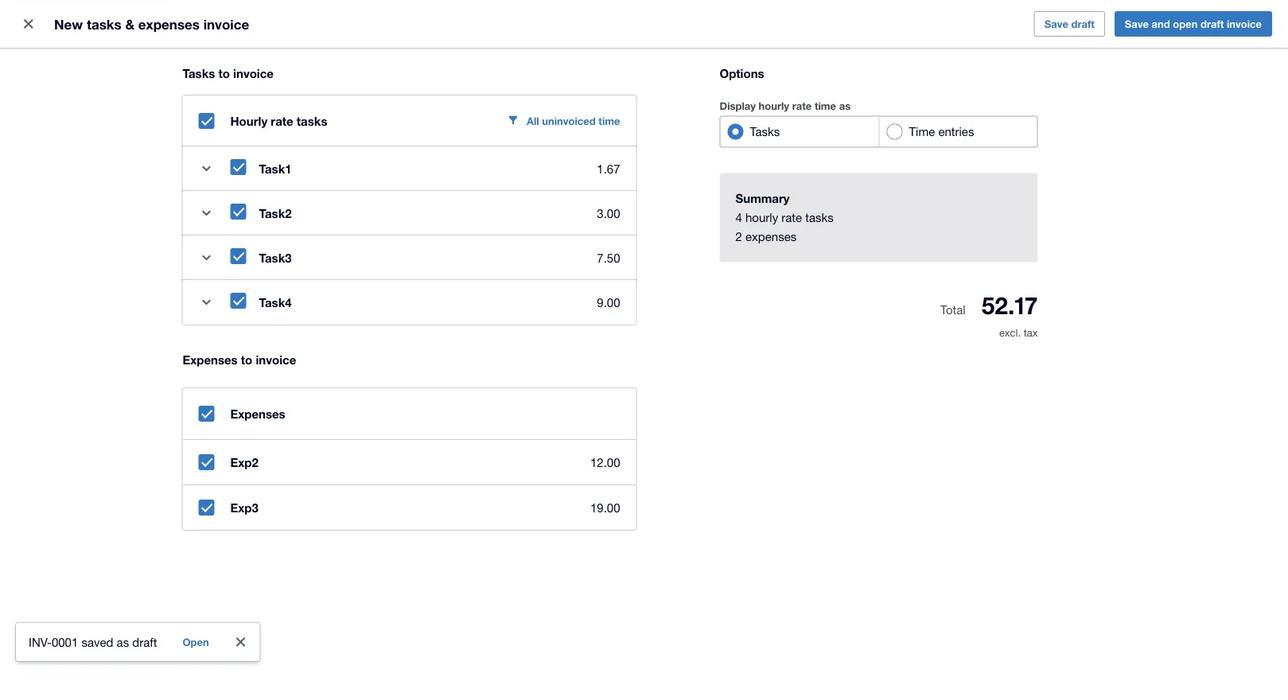 Task type: locate. For each thing, give the bounding box(es) containing it.
save
[[1045, 18, 1069, 30], [1125, 18, 1149, 30]]

tasks inside display hourly rate time as group
[[750, 125, 780, 138]]

toggle image up expenses to invoice on the left bottom of the page
[[202, 300, 211, 305]]

task2
[[259, 206, 292, 220]]

draft right open at the top right
[[1201, 18, 1224, 30]]

hourly right the display
[[759, 99, 790, 112]]

0 horizontal spatial time
[[599, 115, 620, 127]]

and
[[1152, 18, 1171, 30]]

toggle image left the "task3"
[[202, 255, 211, 261]]

toggle button
[[191, 153, 222, 185], [191, 197, 222, 229], [191, 242, 222, 274], [191, 287, 222, 318]]

1 vertical spatial hourly
[[746, 211, 779, 224]]

tasks down display hourly rate time as
[[750, 125, 780, 138]]

hourly inside the summary 4 hourly rate tasks 2 expenses
[[746, 211, 779, 224]]

0 vertical spatial tasks
[[87, 16, 122, 32]]

toggle image left task2
[[202, 211, 211, 216]]

draft inside button
[[1072, 18, 1095, 30]]

time right uninvoiced
[[599, 115, 620, 127]]

rate
[[793, 99, 812, 112], [271, 114, 293, 128], [782, 211, 802, 224]]

to
[[218, 66, 230, 80], [241, 353, 253, 367]]

display hourly rate time as
[[720, 99, 851, 112]]

toggle image left task1
[[202, 166, 211, 172]]

toggle button left task1
[[191, 153, 222, 185]]

as right saved
[[117, 635, 129, 649]]

1 horizontal spatial time
[[815, 99, 837, 112]]

draft inside status
[[132, 635, 157, 649]]

draft
[[1072, 18, 1095, 30], [1201, 18, 1224, 30], [132, 635, 157, 649]]

tasks for tasks to invoice
[[183, 66, 215, 80]]

1 vertical spatial tasks
[[750, 125, 780, 138]]

1 horizontal spatial draft
[[1072, 18, 1095, 30]]

0 vertical spatial rate
[[793, 99, 812, 112]]

1 vertical spatial rate
[[271, 114, 293, 128]]

2 toggle image from the top
[[202, 255, 211, 261]]

inv-0001 saved as draft status
[[16, 623, 260, 661]]

7.50
[[597, 251, 620, 265]]

toggle button left the "task3"
[[191, 242, 222, 274]]

2 horizontal spatial draft
[[1201, 18, 1224, 30]]

1 vertical spatial to
[[241, 353, 253, 367]]

to for expenses
[[241, 353, 253, 367]]

invoice
[[203, 16, 249, 32], [1227, 18, 1262, 30], [233, 66, 274, 80], [256, 353, 296, 367]]

1 horizontal spatial expenses
[[746, 230, 797, 244]]

0001
[[52, 635, 78, 649]]

1 vertical spatial as
[[117, 635, 129, 649]]

0 horizontal spatial save
[[1045, 18, 1069, 30]]

display hourly rate time as group
[[720, 116, 1038, 148]]

0 horizontal spatial tasks
[[87, 16, 122, 32]]

toggle button for task4
[[191, 287, 222, 318]]

draft right saved
[[132, 635, 157, 649]]

entries
[[939, 125, 975, 138]]

1 vertical spatial time
[[599, 115, 620, 127]]

save for save draft
[[1045, 18, 1069, 30]]

tasks down new tasks & expenses invoice
[[183, 66, 215, 80]]

0 horizontal spatial tasks
[[183, 66, 215, 80]]

4 toggle button from the top
[[191, 287, 222, 318]]

&
[[125, 16, 135, 32]]

toggle button for task1
[[191, 153, 222, 185]]

expenses
[[138, 16, 200, 32], [746, 230, 797, 244]]

save inside 'save draft' button
[[1045, 18, 1069, 30]]

hourly
[[759, 99, 790, 112], [746, 211, 779, 224]]

0 vertical spatial expenses
[[183, 353, 238, 367]]

save and open draft invoice
[[1125, 18, 1262, 30]]

rate right the hourly
[[271, 114, 293, 128]]

expenses right "&"
[[138, 16, 200, 32]]

0 horizontal spatial expenses
[[138, 16, 200, 32]]

draft left and
[[1072, 18, 1095, 30]]

toggle button for task2
[[191, 197, 222, 229]]

1 horizontal spatial save
[[1125, 18, 1149, 30]]

expenses right 2 on the top right of page
[[746, 230, 797, 244]]

tax
[[1024, 327, 1038, 339]]

1 vertical spatial tasks
[[297, 114, 327, 128]]

save draft button
[[1034, 11, 1105, 37]]

excl. tax
[[1000, 327, 1038, 339]]

as up display hourly rate time as group
[[839, 99, 851, 112]]

3.00
[[597, 206, 620, 220]]

1 toggle image from the top
[[202, 211, 211, 216]]

rate right the display
[[793, 99, 812, 112]]

52.17 dialog
[[0, 0, 1289, 677]]

tasks to invoice
[[183, 66, 274, 80]]

0 vertical spatial toggle image
[[202, 166, 211, 172]]

as
[[839, 99, 851, 112], [117, 635, 129, 649]]

1 vertical spatial toggle image
[[202, 300, 211, 305]]

open button
[[173, 630, 219, 655]]

all uninvoiced time button
[[500, 108, 630, 134]]

display
[[720, 99, 756, 112]]

time up display hourly rate time as group
[[815, 99, 837, 112]]

hourly rate tasks
[[230, 114, 327, 128]]

0 vertical spatial tasks
[[183, 66, 215, 80]]

close image
[[13, 8, 45, 40]]

2 save from the left
[[1125, 18, 1149, 30]]

excl.
[[1000, 327, 1021, 339]]

0 horizontal spatial as
[[117, 635, 129, 649]]

invoice right open at the top right
[[1227, 18, 1262, 30]]

1 horizontal spatial to
[[241, 353, 253, 367]]

1 vertical spatial toggle image
[[202, 255, 211, 261]]

1.67
[[597, 162, 620, 176]]

2 horizontal spatial tasks
[[806, 211, 834, 224]]

total
[[941, 303, 966, 317]]

toggle image
[[202, 166, 211, 172], [202, 255, 211, 261]]

invoice up the hourly
[[233, 66, 274, 80]]

toggle image
[[202, 211, 211, 216], [202, 300, 211, 305]]

toggle image for task3
[[202, 255, 211, 261]]

0 vertical spatial to
[[218, 66, 230, 80]]

1 horizontal spatial tasks
[[750, 125, 780, 138]]

0 vertical spatial time
[[815, 99, 837, 112]]

3 toggle button from the top
[[191, 242, 222, 274]]

1 toggle button from the top
[[191, 153, 222, 185]]

open
[[1173, 18, 1198, 30]]

1 horizontal spatial as
[[839, 99, 851, 112]]

as inside 52.17 "dialog"
[[839, 99, 851, 112]]

toggle button left task2
[[191, 197, 222, 229]]

1 vertical spatial expenses
[[230, 407, 285, 421]]

0 vertical spatial toggle image
[[202, 211, 211, 216]]

save inside save and open draft invoice button
[[1125, 18, 1149, 30]]

0 vertical spatial as
[[839, 99, 851, 112]]

hourly down summary
[[746, 211, 779, 224]]

rate down summary
[[782, 211, 802, 224]]

0 horizontal spatial draft
[[132, 635, 157, 649]]

toggle button up expenses to invoice on the left bottom of the page
[[191, 287, 222, 318]]

2 toggle button from the top
[[191, 197, 222, 229]]

2 vertical spatial rate
[[782, 211, 802, 224]]

2 toggle image from the top
[[202, 300, 211, 305]]

tasks
[[183, 66, 215, 80], [750, 125, 780, 138]]

0 horizontal spatial to
[[218, 66, 230, 80]]

1 toggle image from the top
[[202, 166, 211, 172]]

expenses
[[183, 353, 238, 367], [230, 407, 285, 421]]

2 vertical spatial tasks
[[806, 211, 834, 224]]

1 vertical spatial expenses
[[746, 230, 797, 244]]

close button
[[225, 626, 257, 658]]

1 horizontal spatial tasks
[[297, 114, 327, 128]]

to for tasks
[[218, 66, 230, 80]]

1 save from the left
[[1045, 18, 1069, 30]]

time
[[815, 99, 837, 112], [599, 115, 620, 127]]

tasks
[[87, 16, 122, 32], [297, 114, 327, 128], [806, 211, 834, 224]]

invoice inside save and open draft invoice button
[[1227, 18, 1262, 30]]



Task type: describe. For each thing, give the bounding box(es) containing it.
close image
[[236, 638, 246, 647]]

exp3
[[230, 501, 259, 515]]

0 vertical spatial expenses
[[138, 16, 200, 32]]

task4
[[259, 295, 292, 310]]

draft inside button
[[1201, 18, 1224, 30]]

new tasks & expenses invoice
[[54, 16, 249, 32]]

tasks inside the summary 4 hourly rate tasks 2 expenses
[[806, 211, 834, 224]]

as inside status
[[117, 635, 129, 649]]

9.00
[[597, 295, 620, 309]]

all uninvoiced time
[[527, 115, 620, 127]]

expenses for expenses to invoice
[[183, 353, 238, 367]]

expenses inside the summary 4 hourly rate tasks 2 expenses
[[746, 230, 797, 244]]

0 vertical spatial hourly
[[759, 99, 790, 112]]

2
[[736, 230, 742, 244]]

toggle image for task2
[[202, 211, 211, 216]]

time entries
[[909, 125, 975, 138]]

open
[[183, 636, 209, 648]]

task1
[[259, 162, 292, 176]]

toggle image for task1
[[202, 166, 211, 172]]

hourly
[[230, 114, 268, 128]]

52.17
[[982, 291, 1038, 320]]

invoice up tasks to invoice
[[203, 16, 249, 32]]

inv-
[[29, 635, 52, 649]]

save and open draft invoice button
[[1115, 11, 1273, 37]]

tasks for tasks
[[750, 125, 780, 138]]

task3
[[259, 251, 292, 265]]

4
[[736, 211, 742, 224]]

12.00
[[591, 455, 620, 469]]

uninvoiced
[[542, 115, 596, 127]]

options
[[720, 66, 765, 80]]

time inside popup button
[[599, 115, 620, 127]]

toggle image for task4
[[202, 300, 211, 305]]

save for save and open draft invoice
[[1125, 18, 1149, 30]]

saved
[[82, 635, 113, 649]]

summary 4 hourly rate tasks 2 expenses
[[736, 191, 834, 244]]

new
[[54, 16, 83, 32]]

exp2
[[230, 455, 259, 470]]

expenses for expenses
[[230, 407, 285, 421]]

expenses to invoice
[[183, 353, 296, 367]]

save draft
[[1045, 18, 1095, 30]]

invoice down task4
[[256, 353, 296, 367]]

all
[[527, 115, 539, 127]]

time
[[909, 125, 935, 138]]

rate inside the summary 4 hourly rate tasks 2 expenses
[[782, 211, 802, 224]]

19.00
[[591, 501, 620, 515]]

summary
[[736, 191, 790, 206]]

toggle button for task3
[[191, 242, 222, 274]]

inv-0001 saved as draft
[[29, 635, 157, 649]]



Task type: vqa. For each thing, say whether or not it's contained in the screenshot.
4th Toggle dropdown button from the bottom
yes



